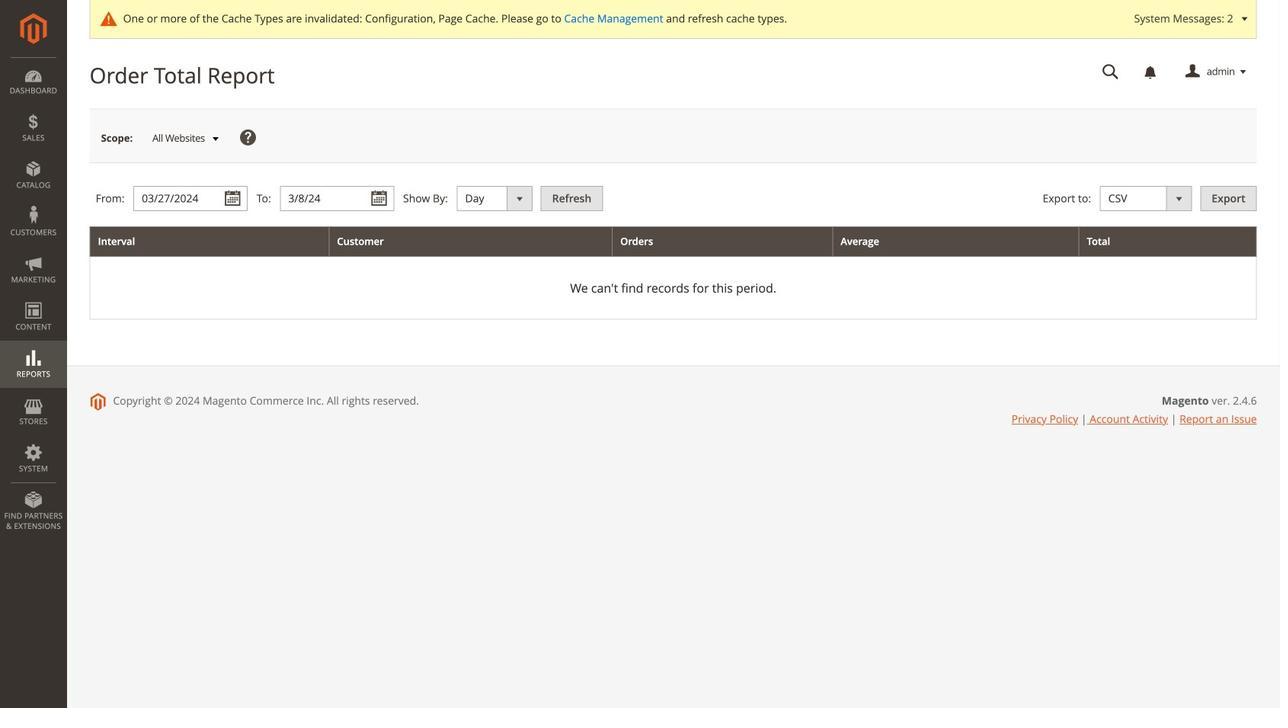 Task type: locate. For each thing, give the bounding box(es) containing it.
None text field
[[1092, 59, 1130, 85], [133, 186, 248, 211], [1092, 59, 1130, 85], [133, 186, 248, 211]]

None text field
[[280, 186, 394, 211]]

menu bar
[[0, 57, 67, 539]]

magento admin panel image
[[20, 13, 47, 44]]



